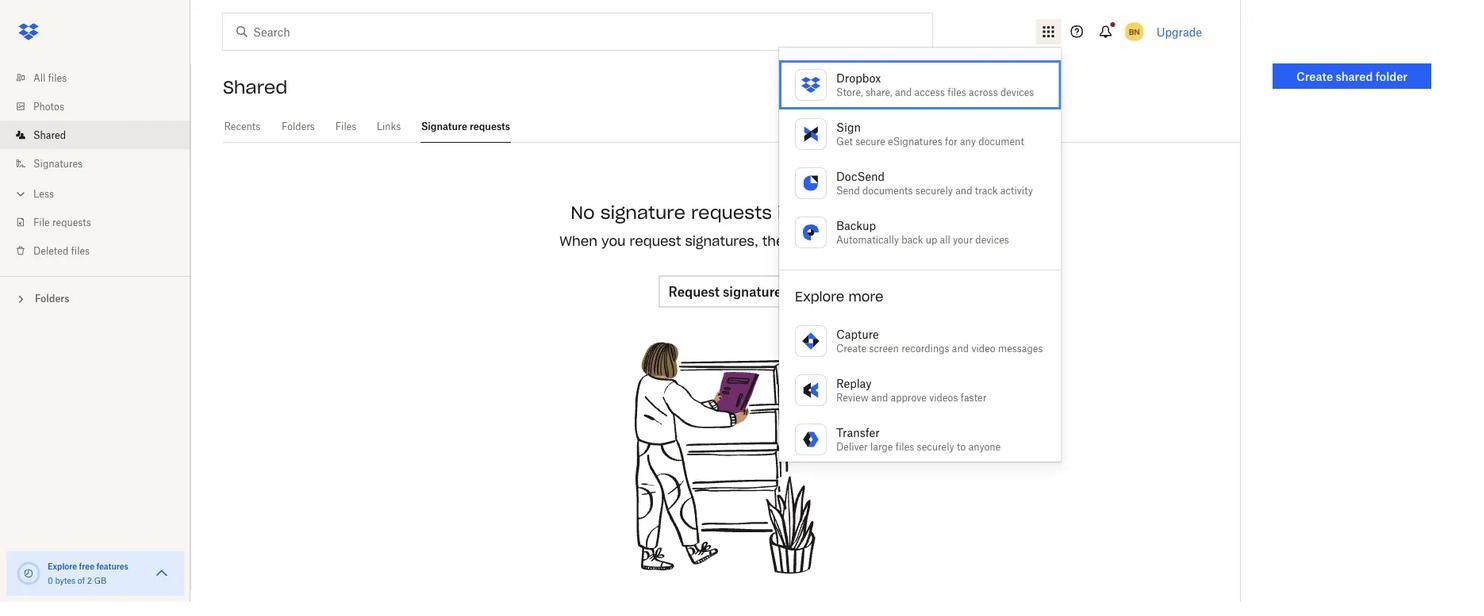 Task type: describe. For each thing, give the bounding box(es) containing it.
no
[[571, 201, 595, 223]]

shared inside list item
[[33, 129, 66, 141]]

free
[[79, 562, 94, 572]]

in
[[778, 201, 794, 223]]

document
[[979, 135, 1025, 147]]

docsend send documents securely and track activity
[[837, 169, 1034, 196]]

files right 'deleted'
[[71, 245, 90, 257]]

gb
[[94, 576, 106, 586]]

to
[[957, 441, 966, 453]]

back
[[902, 234, 924, 246]]

video
[[972, 343, 996, 354]]

documents
[[863, 185, 913, 196]]

and inside docsend send documents securely and track activity
[[956, 185, 973, 196]]

large
[[871, 441, 893, 453]]

recordings
[[902, 343, 950, 354]]

and inside replay review and approve videos faster
[[872, 392, 889, 404]]

progress
[[800, 201, 880, 223]]

you
[[602, 233, 626, 250]]

sign
[[837, 120, 861, 134]]

no signature requests in progress
[[571, 201, 880, 223]]

all files link
[[13, 64, 191, 92]]

here.
[[857, 233, 891, 250]]

explore more
[[795, 289, 884, 305]]

folder
[[1376, 69, 1408, 83]]

when
[[560, 233, 598, 250]]

replay
[[837, 377, 872, 390]]

sign get secure esignatures for any document
[[837, 120, 1025, 147]]

requests for file requests
[[52, 216, 91, 228]]

links
[[377, 121, 401, 133]]

get
[[837, 135, 853, 147]]

create inside capture create screen recordings and video messages
[[837, 343, 867, 354]]

file requests
[[33, 216, 91, 228]]

track
[[975, 185, 998, 196]]

dropbox
[[837, 71, 881, 85]]

files
[[336, 121, 357, 133]]

explore for explore free features 0 bytes of 2 gb
[[48, 562, 77, 572]]

list containing all files
[[0, 54, 191, 276]]

recents
[[224, 121, 261, 133]]

appear
[[805, 233, 853, 250]]

capture
[[837, 327, 879, 341]]

file requests link
[[13, 208, 191, 237]]

devices inside dropbox store, share, and access files across devices
[[1001, 86, 1035, 98]]

transfer deliver large files securely to anyone
[[837, 426, 1001, 453]]

create shared folder button
[[1273, 64, 1432, 89]]

they'll
[[763, 233, 801, 250]]

all files
[[33, 72, 67, 84]]

folders link
[[281, 111, 316, 141]]

signatures link
[[13, 149, 191, 178]]

deliver
[[837, 441, 868, 453]]

1 horizontal spatial shared
[[223, 76, 288, 98]]

of
[[78, 576, 85, 586]]

signature
[[421, 121, 468, 133]]

signature requests link
[[421, 111, 511, 141]]

folders button
[[0, 287, 191, 310]]

shared list item
[[0, 121, 191, 149]]

when you request signatures, they'll appear here.
[[560, 233, 891, 250]]

securely inside docsend send documents securely and track activity
[[916, 185, 953, 196]]

shared
[[1336, 69, 1374, 83]]

automatically
[[837, 234, 899, 246]]

review
[[837, 392, 869, 404]]

replay review and approve videos faster
[[837, 377, 987, 404]]

links link
[[376, 111, 402, 141]]

less image
[[13, 186, 29, 202]]

esignatures
[[888, 135, 943, 147]]

backup
[[837, 219, 876, 232]]

recents link
[[223, 111, 262, 141]]

signature
[[601, 201, 686, 223]]

illustration of an empty shelf image
[[607, 339, 845, 577]]

folders inside button
[[35, 293, 70, 305]]

any
[[961, 135, 976, 147]]

and inside capture create screen recordings and video messages
[[953, 343, 969, 354]]

all
[[940, 234, 951, 246]]

file
[[33, 216, 50, 228]]

features
[[96, 562, 128, 572]]

less
[[33, 188, 54, 200]]



Task type: vqa. For each thing, say whether or not it's contained in the screenshot.
SECURE
yes



Task type: locate. For each thing, give the bounding box(es) containing it.
1 horizontal spatial create
[[1297, 69, 1334, 83]]

explore inside explore free features 0 bytes of 2 gb
[[48, 562, 77, 572]]

2
[[87, 576, 92, 586]]

0 horizontal spatial create
[[837, 343, 867, 354]]

securely
[[916, 185, 953, 196], [917, 441, 955, 453]]

signature requests
[[421, 121, 511, 133]]

devices
[[1001, 86, 1035, 98], [976, 234, 1010, 246]]

docsend
[[837, 169, 885, 183]]

activity
[[1001, 185, 1034, 196]]

0 horizontal spatial explore
[[48, 562, 77, 572]]

create
[[1297, 69, 1334, 83], [837, 343, 867, 354]]

0 horizontal spatial requests
[[52, 216, 91, 228]]

share,
[[866, 86, 893, 98]]

files inside dropbox store, share, and access files across devices
[[948, 86, 967, 98]]

0 vertical spatial shared
[[223, 76, 288, 98]]

explore up bytes
[[48, 562, 77, 572]]

anyone
[[969, 441, 1001, 453]]

list
[[0, 54, 191, 276]]

securely up backup automatically back up all your devices
[[916, 185, 953, 196]]

1 vertical spatial securely
[[917, 441, 955, 453]]

requests up the when you request signatures, they'll appear here.
[[691, 201, 772, 223]]

tab list containing recents
[[223, 111, 1241, 143]]

store,
[[837, 86, 864, 98]]

1 vertical spatial shared
[[33, 129, 66, 141]]

create left shared at the top
[[1297, 69, 1334, 83]]

videos
[[930, 392, 959, 404]]

and left video
[[953, 343, 969, 354]]

deleted files link
[[13, 237, 191, 265]]

secure
[[856, 135, 886, 147]]

deleted files
[[33, 245, 90, 257]]

explore for explore more
[[795, 289, 845, 305]]

shared
[[223, 76, 288, 98], [33, 129, 66, 141]]

photos link
[[13, 92, 191, 121]]

request
[[630, 233, 681, 250]]

files left across
[[948, 86, 967, 98]]

upgrade
[[1157, 25, 1203, 39]]

1 horizontal spatial folders
[[282, 121, 315, 133]]

across
[[969, 86, 998, 98]]

dropbox image
[[13, 16, 44, 48]]

1 horizontal spatial requests
[[470, 121, 511, 133]]

screen
[[870, 343, 899, 354]]

folders
[[282, 121, 315, 133], [35, 293, 70, 305]]

create down capture at the right
[[837, 343, 867, 354]]

shared up recents link
[[223, 76, 288, 98]]

dropbox store, share, and access files across devices
[[837, 71, 1035, 98]]

shared down photos
[[33, 129, 66, 141]]

files right 'large'
[[896, 441, 915, 453]]

files
[[48, 72, 67, 84], [948, 86, 967, 98], [71, 245, 90, 257], [896, 441, 915, 453]]

transfer
[[837, 426, 880, 439]]

tab list
[[223, 111, 1241, 143]]

quota usage element
[[16, 561, 41, 587]]

devices right across
[[1001, 86, 1035, 98]]

signatures,
[[686, 233, 759, 250]]

messages
[[999, 343, 1044, 354]]

and inside dropbox store, share, and access files across devices
[[896, 86, 912, 98]]

folders left files
[[282, 121, 315, 133]]

devices right your
[[976, 234, 1010, 246]]

your
[[953, 234, 973, 246]]

files link
[[335, 111, 357, 141]]

photos
[[33, 100, 64, 112]]

0 vertical spatial folders
[[282, 121, 315, 133]]

capture create screen recordings and video messages
[[837, 327, 1044, 354]]

all
[[33, 72, 45, 84]]

0 horizontal spatial folders
[[35, 293, 70, 305]]

explore left more
[[795, 289, 845, 305]]

up
[[926, 234, 938, 246]]

securely inside transfer deliver large files securely to anyone
[[917, 441, 955, 453]]

requests for signature requests
[[470, 121, 511, 133]]

create shared folder
[[1297, 69, 1408, 83]]

and
[[896, 86, 912, 98], [956, 185, 973, 196], [953, 343, 969, 354], [872, 392, 889, 404]]

0 horizontal spatial shared
[[33, 129, 66, 141]]

explore
[[795, 289, 845, 305], [48, 562, 77, 572]]

2 horizontal spatial requests
[[691, 201, 772, 223]]

for
[[945, 135, 958, 147]]

0
[[48, 576, 53, 586]]

requests inside 'link'
[[52, 216, 91, 228]]

0 vertical spatial devices
[[1001, 86, 1035, 98]]

1 vertical spatial explore
[[48, 562, 77, 572]]

send
[[837, 185, 860, 196]]

1 vertical spatial create
[[837, 343, 867, 354]]

deleted
[[33, 245, 69, 257]]

and right 'share,'
[[896, 86, 912, 98]]

0 vertical spatial create
[[1297, 69, 1334, 83]]

0 vertical spatial explore
[[795, 289, 845, 305]]

0 vertical spatial securely
[[916, 185, 953, 196]]

requests right "file"
[[52, 216, 91, 228]]

create inside button
[[1297, 69, 1334, 83]]

1 vertical spatial folders
[[35, 293, 70, 305]]

devices inside backup automatically back up all your devices
[[976, 234, 1010, 246]]

securely left to
[[917, 441, 955, 453]]

backup automatically back up all your devices
[[837, 219, 1010, 246]]

approve
[[891, 392, 927, 404]]

explore free features 0 bytes of 2 gb
[[48, 562, 128, 586]]

requests right signature
[[470, 121, 511, 133]]

more
[[849, 289, 884, 305]]

files inside transfer deliver large files securely to anyone
[[896, 441, 915, 453]]

folders down 'deleted'
[[35, 293, 70, 305]]

1 horizontal spatial explore
[[795, 289, 845, 305]]

shared link
[[13, 121, 191, 149]]

access
[[915, 86, 945, 98]]

files right all
[[48, 72, 67, 84]]

and right review
[[872, 392, 889, 404]]

1 vertical spatial devices
[[976, 234, 1010, 246]]

requests inside "link"
[[470, 121, 511, 133]]

faster
[[961, 392, 987, 404]]

bytes
[[55, 576, 75, 586]]

signatures
[[33, 158, 83, 169]]

and left the track
[[956, 185, 973, 196]]

upgrade link
[[1157, 25, 1203, 39]]

requests
[[470, 121, 511, 133], [691, 201, 772, 223], [52, 216, 91, 228]]



